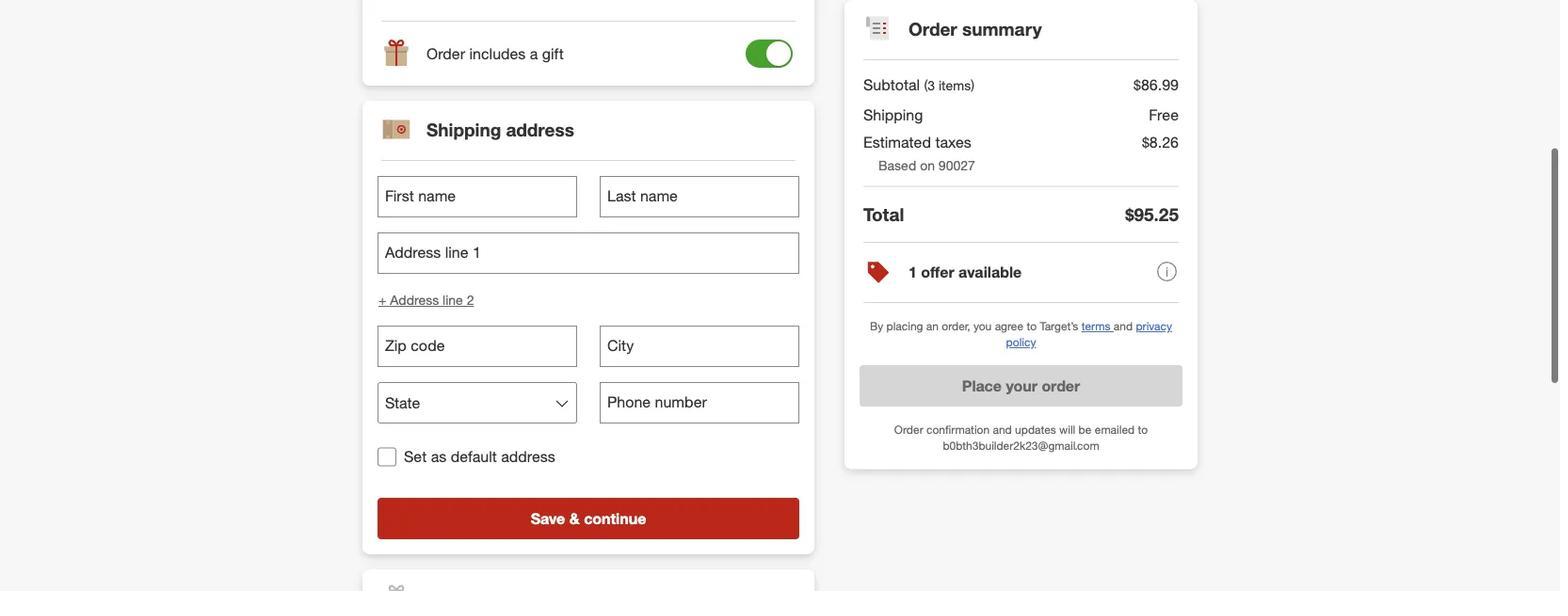 Task type: vqa. For each thing, say whether or not it's contained in the screenshot.
order,
yes



Task type: describe. For each thing, give the bounding box(es) containing it.
your
[[1006, 377, 1038, 395]]

confirmation
[[927, 423, 990, 437]]

free
[[1149, 106, 1179, 124]]

and inside order confirmation and updates will be emailed to b0bth3builder2k23@gmail.com
[[993, 423, 1012, 437]]

1
[[909, 263, 917, 281]]

save
[[531, 437, 565, 456]]

subtotal
[[864, 75, 920, 94]]

terms
[[1082, 319, 1111, 333]]

save & continue button
[[378, 426, 800, 468]]

estimated taxes
[[864, 133, 972, 151]]

$95.25
[[1126, 204, 1179, 225]]

an
[[927, 319, 939, 333]]

you
[[974, 319, 992, 333]]

agree
[[995, 319, 1024, 333]]

summary
[[963, 18, 1042, 40]]

subtotal (3 items)
[[864, 75, 975, 94]]

set as default address
[[404, 376, 555, 394]]

$86.99
[[1134, 75, 1179, 94]]

emailed
[[1095, 423, 1135, 437]]

be
[[1079, 423, 1092, 437]]

address
[[390, 220, 439, 236]]

set
[[404, 376, 427, 394]]

b0bth3builder2k23@gmail.com
[[943, 439, 1100, 453]]

line
[[443, 220, 463, 236]]

offer
[[921, 263, 955, 281]]

total
[[864, 203, 905, 225]]

+
[[379, 220, 387, 236]]

Set as default address checkbox
[[378, 376, 397, 395]]

+ address line 2
[[379, 220, 474, 236]]

order for order confirmation and updates will be emailed to b0bth3builder2k23@gmail.com
[[895, 423, 924, 437]]

order
[[1042, 377, 1081, 395]]

available
[[959, 263, 1022, 281]]

1 vertical spatial address
[[501, 376, 555, 394]]

based on 90027
[[879, 157, 976, 173]]

privacy
[[1136, 319, 1173, 333]]

+ address line 2 link
[[378, 218, 475, 239]]

continue
[[584, 437, 646, 456]]

order summary
[[909, 18, 1042, 40]]

estimated
[[864, 133, 932, 151]]



Task type: locate. For each thing, give the bounding box(es) containing it.
as
[[431, 376, 447, 394]]

order confirmation and updates will be emailed to b0bth3builder2k23@gmail.com
[[895, 423, 1148, 453]]

None telephone field
[[378, 254, 577, 295], [600, 310, 800, 352], [378, 254, 577, 295], [600, 310, 800, 352]]

0 horizontal spatial and
[[993, 423, 1012, 437]]

items)
[[939, 77, 975, 93]]

save & continue
[[531, 437, 646, 456]]

gift
[[427, 517, 457, 538]]

options
[[462, 517, 526, 538]]

shipping address
[[427, 47, 574, 69]]

0 vertical spatial shipping
[[427, 47, 501, 69]]

0 vertical spatial to
[[1027, 319, 1037, 333]]

address
[[506, 47, 574, 69], [501, 376, 555, 394]]

default
[[451, 376, 497, 394]]

order,
[[942, 319, 971, 333]]

order
[[909, 18, 958, 40], [895, 423, 924, 437]]

shipping
[[427, 47, 501, 69], [864, 106, 923, 124]]

0 horizontal spatial shipping
[[427, 47, 501, 69]]

None text field
[[378, 104, 577, 146], [600, 104, 800, 146], [378, 161, 800, 202], [600, 254, 800, 295], [378, 104, 577, 146], [600, 104, 800, 146], [378, 161, 800, 202], [600, 254, 800, 295]]

$8.26
[[1142, 133, 1179, 151]]

terms link
[[1082, 319, 1114, 333]]

to inside order confirmation and updates will be emailed to b0bth3builder2k23@gmail.com
[[1138, 423, 1148, 437]]

1 vertical spatial and
[[993, 423, 1012, 437]]

&
[[570, 437, 580, 456]]

1 vertical spatial shipping
[[864, 106, 923, 124]]

by
[[870, 319, 884, 333]]

0 horizontal spatial to
[[1027, 319, 1037, 333]]

shipping for shipping
[[864, 106, 923, 124]]

1 vertical spatial order
[[895, 423, 924, 437]]

1 horizontal spatial to
[[1138, 423, 1148, 437]]

1 vertical spatial to
[[1138, 423, 1148, 437]]

1 offer available button
[[864, 243, 1179, 303]]

to up "policy"
[[1027, 319, 1037, 333]]

order left confirmation
[[895, 423, 924, 437]]

updates
[[1015, 423, 1057, 437]]

2
[[467, 220, 474, 236]]

shipping for shipping address
[[427, 47, 501, 69]]

1 horizontal spatial shipping
[[864, 106, 923, 124]]

placing
[[887, 319, 923, 333]]

and up b0bth3builder2k23@gmail.com on the bottom of the page
[[993, 423, 1012, 437]]

1 offer available
[[909, 263, 1022, 281]]

to
[[1027, 319, 1037, 333], [1138, 423, 1148, 437]]

0 vertical spatial order
[[909, 18, 958, 40]]

0 vertical spatial address
[[506, 47, 574, 69]]

based
[[879, 157, 917, 173]]

order up (3
[[909, 18, 958, 40]]

will
[[1060, 423, 1076, 437]]

to right emailed
[[1138, 423, 1148, 437]]

0 vertical spatial and
[[1114, 319, 1133, 333]]

by placing an order, you agree to target's terms and
[[870, 319, 1136, 333]]

taxes
[[936, 133, 972, 151]]

order for order summary
[[909, 18, 958, 40]]

privacy policy
[[1006, 319, 1173, 349]]

90027
[[939, 157, 976, 173]]

on
[[920, 157, 935, 173]]

place your order
[[962, 377, 1081, 395]]

privacy policy link
[[1006, 319, 1173, 349]]

and
[[1114, 319, 1133, 333], [993, 423, 1012, 437]]

(3
[[924, 77, 935, 93]]

and right terms
[[1114, 319, 1133, 333]]

target's
[[1040, 319, 1079, 333]]

policy
[[1006, 335, 1036, 349]]

place
[[962, 377, 1002, 395]]

1 horizontal spatial and
[[1114, 319, 1133, 333]]

place your order button
[[860, 366, 1183, 407]]

order inside order confirmation and updates will be emailed to b0bth3builder2k23@gmail.com
[[895, 423, 924, 437]]

gift options
[[427, 517, 526, 538]]



